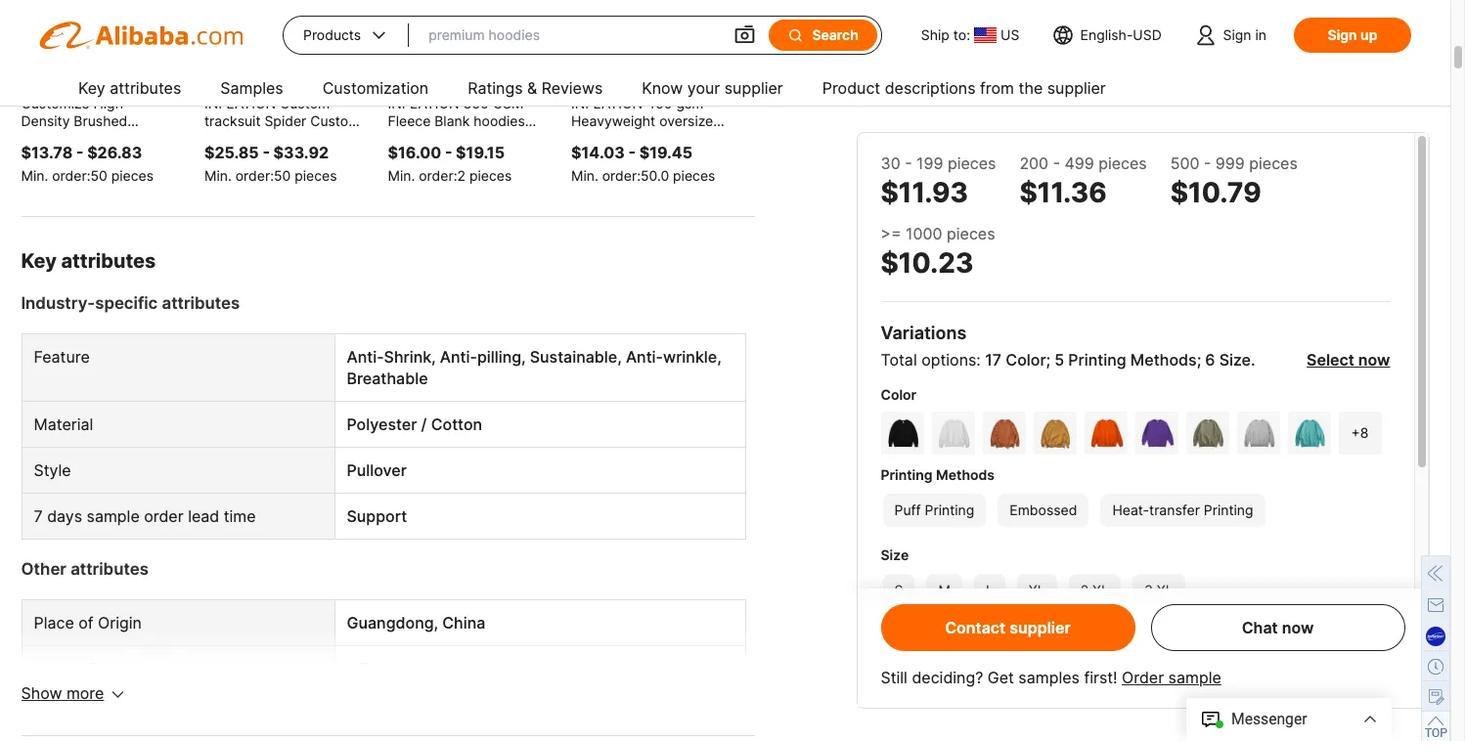 Task type: locate. For each thing, give the bounding box(es) containing it.
2 xl from the left
[[1093, 582, 1110, 599]]

3 : from the left
[[454, 167, 457, 184]]

2 50 from the left
[[274, 167, 291, 184]]

2 ; from the left
[[1197, 350, 1202, 370]]

- left $19.15
[[445, 143, 452, 162]]

order down $25.85
[[236, 167, 270, 184]]

anti- right sustainable,
[[626, 347, 663, 367]]

printing up puff
[[881, 467, 933, 483]]

supply type
[[34, 659, 125, 679]]

l
[[986, 582, 994, 599]]

shrink,
[[384, 347, 436, 367]]

order
[[1122, 668, 1165, 688]]

key attributes up industry-
[[21, 250, 156, 273]]

1 horizontal spatial xl
[[1093, 582, 1110, 599]]

us
[[1001, 26, 1020, 43]]

1 vertical spatial color
[[881, 387, 917, 403]]

0 horizontal spatial ;
[[1047, 350, 1051, 370]]

min. inside $25.85 - $33.92 min. order : 50 pieces
[[205, 167, 232, 184]]

+
[[1352, 425, 1361, 441]]

- inside $14.03 - $19.45 min. order : 50.0 pieces
[[629, 143, 636, 162]]

now inside button
[[1282, 618, 1314, 638]]

- for $25.85 - $33.92 min. order : 50 pieces
[[263, 143, 270, 162]]

anti-shrink, anti-pilling, sustainable, anti-wrinkle, breathable
[[347, 347, 722, 388]]

products
[[303, 26, 361, 43]]

product descriptions from the supplier link
[[823, 70, 1106, 110]]

ratings & reviews link
[[468, 70, 603, 110]]

1 xl from the left
[[1029, 582, 1046, 599]]

min. down the $14.03
[[571, 167, 599, 184]]

 search
[[787, 26, 859, 44]]

min.
[[21, 167, 48, 184], [205, 167, 232, 184], [388, 167, 415, 184], [571, 167, 599, 184]]

50 down $33.92
[[274, 167, 291, 184]]

heat-transfer printing link
[[1099, 492, 1268, 529]]

xl left 3
[[1093, 582, 1110, 599]]

1 : from the left
[[87, 167, 91, 184]]

3 min. from the left
[[388, 167, 415, 184]]

get
[[988, 668, 1015, 688]]

xl
[[1029, 582, 1046, 599], [1093, 582, 1110, 599], [1157, 582, 1174, 599]]

1 horizontal spatial ;
[[1197, 350, 1202, 370]]

chat
[[1242, 618, 1279, 638]]

methods left the 6
[[1131, 350, 1197, 370]]

color down total
[[881, 387, 917, 403]]

arrow left image
[[33, 34, 48, 54]]

sign for sign up
[[1328, 26, 1358, 43]]

supplier down arrow right icon
[[725, 78, 784, 98]]

english-usd
[[1081, 26, 1162, 43]]

pieces down $33.92
[[295, 167, 337, 184]]

s
[[895, 582, 904, 599]]

1 vertical spatial key attributes
[[21, 250, 156, 273]]

0 horizontal spatial xl
[[1029, 582, 1046, 599]]

pieces down the $26.83
[[111, 167, 154, 184]]

ratings & reviews
[[468, 78, 603, 98]]

- for $13.78 - $26.83 min. order : 50 pieces
[[76, 143, 84, 162]]

0 vertical spatial now
[[1359, 350, 1391, 370]]

2 horizontal spatial anti-
[[626, 347, 663, 367]]

reviews
[[542, 78, 603, 98]]

first!
[[1085, 668, 1118, 688]]

- right $25.85
[[263, 143, 270, 162]]

3
[[1145, 582, 1154, 599]]

pieces right 1000
[[947, 224, 996, 244]]

contact supplier button
[[881, 605, 1136, 652]]

0 horizontal spatial size
[[881, 547, 909, 564]]

/
[[421, 415, 427, 434]]

xl right 3
[[1157, 582, 1174, 599]]

industry-
[[21, 294, 95, 313]]

1 horizontal spatial key
[[78, 78, 105, 98]]

order for $25.85
[[236, 167, 270, 184]]

0 horizontal spatial key
[[21, 250, 57, 273]]

- for 500 - 999 pieces $10.79
[[1204, 154, 1212, 173]]

50 for $33.92
[[274, 167, 291, 184]]

order inside $16.00 - $19.15 min. order : 2 pieces
[[419, 167, 454, 184]]

- right 30
[[905, 154, 913, 173]]

anti- right shrink,
[[440, 347, 477, 367]]

attributes up specific
[[61, 250, 156, 273]]

0 horizontal spatial 50
[[91, 167, 107, 184]]

3 xl
[[1145, 582, 1174, 599]]

pieces inside 30 - 199 pieces $11.93
[[948, 154, 997, 173]]

2 sign from the left
[[1328, 26, 1358, 43]]

pieces down $19.45
[[673, 167, 716, 184]]

your
[[688, 78, 720, 98]]

sign
[[1224, 26, 1252, 43], [1328, 26, 1358, 43]]

- inside $25.85 - $33.92 min. order : 50 pieces
[[263, 143, 270, 162]]

- for 30 - 199 pieces $11.93
[[905, 154, 913, 173]]

- inside $16.00 - $19.15 min. order : 2 pieces
[[445, 143, 452, 162]]

sample right order
[[1169, 668, 1222, 688]]

1 50 from the left
[[91, 167, 107, 184]]

xl for 3 xl
[[1157, 582, 1174, 599]]

key up industry-
[[21, 250, 57, 273]]

pieces right 999
[[1250, 154, 1298, 173]]

min. down '$16.00'
[[388, 167, 415, 184]]

know your supplier
[[642, 78, 784, 98]]

$10.23
[[881, 247, 974, 280]]

products 
[[303, 25, 390, 45]]

up
[[1361, 26, 1378, 43]]

premium hoodies text field
[[429, 18, 714, 53]]

:
[[87, 167, 91, 184], [270, 167, 274, 184], [454, 167, 457, 184], [637, 167, 641, 184]]

: for $26.83
[[87, 167, 91, 184]]

$11.93
[[881, 176, 969, 209]]

attributes inside key attributes link
[[110, 78, 181, 98]]

pieces inside 500 - 999 pieces $10.79
[[1250, 154, 1298, 173]]

select
[[1307, 350, 1355, 370]]

key attributes
[[78, 78, 181, 98], [21, 250, 156, 273]]

- inside 500 - 999 pieces $10.79
[[1204, 154, 1212, 173]]

search
[[813, 26, 859, 43]]

oem
[[347, 659, 382, 679]]

1 horizontal spatial now
[[1359, 350, 1391, 370]]

: down $33.92
[[270, 167, 274, 184]]

customization
[[323, 78, 429, 98]]

2 down $19.15
[[457, 167, 466, 184]]

4 : from the left
[[637, 167, 641, 184]]

order down '$16.00'
[[419, 167, 454, 184]]

days
[[47, 507, 82, 526]]

$33.92
[[274, 143, 329, 162]]

deciding?
[[912, 668, 984, 688]]

0 horizontal spatial methods
[[936, 467, 995, 483]]

supplier inside "button"
[[1010, 618, 1071, 638]]

1 horizontal spatial sample
[[1169, 668, 1222, 688]]

1 horizontal spatial sign
[[1328, 26, 1358, 43]]

printing down the 'printing methods'
[[925, 502, 975, 519]]

supplier down xl link
[[1010, 618, 1071, 638]]

sustainable,
[[530, 347, 622, 367]]

500
[[1171, 154, 1200, 173]]

1 horizontal spatial 50
[[274, 167, 291, 184]]

2 horizontal spatial xl
[[1157, 582, 1174, 599]]

ratings
[[468, 78, 523, 98]]

1 vertical spatial sample
[[1169, 668, 1222, 688]]

product
[[823, 78, 881, 98]]

order down the $14.03
[[603, 167, 637, 184]]

size up "s"
[[881, 547, 909, 564]]

; left the 6
[[1197, 350, 1202, 370]]

3 xl from the left
[[1157, 582, 1174, 599]]

printing
[[1069, 350, 1127, 370], [881, 467, 933, 483], [925, 502, 975, 519], [1204, 502, 1254, 519]]

50 inside $25.85 - $33.92 min. order : 50 pieces
[[274, 167, 291, 184]]

3 anti- from the left
[[626, 347, 663, 367]]

pieces inside $25.85 - $33.92 min. order : 50 pieces
[[295, 167, 337, 184]]

key up the $26.83
[[78, 78, 105, 98]]

$14.03
[[571, 143, 625, 162]]

variations
[[881, 323, 967, 343]]

know your supplier link
[[642, 70, 784, 110]]

pieces right "499"
[[1099, 154, 1148, 173]]

to:
[[954, 26, 971, 43]]

: inside $16.00 - $19.15 min. order : 2 pieces
[[454, 167, 457, 184]]

0 horizontal spatial sign
[[1224, 26, 1252, 43]]

now right select at the top of the page
[[1359, 350, 1391, 370]]

pieces inside 200 - 499 pieces $11.36
[[1099, 154, 1148, 173]]

heat-
[[1113, 502, 1150, 519]]

min. inside $16.00 - $19.15 min. order : 2 pieces
[[388, 167, 415, 184]]

- inside 200 - 499 pieces $11.36
[[1053, 154, 1061, 173]]

attributes up 'origin'
[[71, 560, 149, 579]]

more
[[66, 684, 104, 704]]

0 horizontal spatial 2
[[457, 167, 466, 184]]

attributes up the $26.83
[[110, 78, 181, 98]]

- inside $13.78 - $26.83 min. order : 50 pieces
[[76, 143, 84, 162]]

min. down $13.78 at the top of the page
[[21, 167, 48, 184]]

; left 5
[[1047, 350, 1051, 370]]

select now
[[1307, 350, 1391, 370]]

0 horizontal spatial color
[[881, 387, 917, 403]]

: inside $25.85 - $33.92 min. order : 50 pieces
[[270, 167, 274, 184]]

still
[[881, 668, 908, 688]]

sign left in
[[1224, 26, 1252, 43]]

1 anti- from the left
[[347, 347, 384, 367]]

material
[[34, 415, 93, 434]]

- right 500 at the right top
[[1204, 154, 1212, 173]]

1 vertical spatial 2
[[1081, 582, 1089, 599]]

- left $19.45
[[629, 143, 636, 162]]

1 sign from the left
[[1224, 26, 1252, 43]]

- inside 30 - 199 pieces $11.93
[[905, 154, 913, 173]]

pieces down $19.15
[[470, 167, 512, 184]]

contact supplier
[[945, 618, 1071, 638]]

total options: 17 color ; 5 printing methods ; 6 size .
[[881, 350, 1256, 370]]

min. down $25.85
[[205, 167, 232, 184]]

- right $13.78 at the top of the page
[[76, 143, 84, 162]]

puff printing
[[895, 502, 975, 519]]

order for $13.78
[[52, 167, 87, 184]]

0 horizontal spatial sample
[[87, 507, 140, 526]]

1 min. from the left
[[21, 167, 48, 184]]

key attributes up the $26.83
[[78, 78, 181, 98]]

0 vertical spatial key
[[78, 78, 105, 98]]

xl for 2 xl
[[1093, 582, 1110, 599]]

0 vertical spatial key attributes
[[78, 78, 181, 98]]

color
[[1006, 350, 1047, 370], [881, 387, 917, 403]]

min. inside $14.03 - $19.45 min. order : 50.0 pieces
[[571, 167, 599, 184]]

time
[[224, 507, 256, 526]]

min. inside $13.78 - $26.83 min. order : 50 pieces
[[21, 167, 48, 184]]

0 vertical spatial 2
[[457, 167, 466, 184]]

1 horizontal spatial size
[[1220, 350, 1251, 370]]

xl inside "link"
[[1157, 582, 1174, 599]]

2 min. from the left
[[205, 167, 232, 184]]

2 right xl link
[[1081, 582, 1089, 599]]

0 vertical spatial methods
[[1131, 350, 1197, 370]]

order inside $13.78 - $26.83 min. order : 50 pieces
[[52, 167, 87, 184]]

polyester / cotton
[[347, 415, 483, 434]]

now right chat
[[1282, 618, 1314, 638]]

0 vertical spatial color
[[1006, 350, 1047, 370]]

: inside $13.78 - $26.83 min. order : 50 pieces
[[87, 167, 91, 184]]

pieces right 199
[[948, 154, 997, 173]]

$16.00
[[388, 143, 442, 162]]

now for select now
[[1359, 350, 1391, 370]]

30 - 199 pieces $11.93
[[881, 154, 997, 209]]

7 days sample order lead time
[[34, 507, 256, 526]]

50 down the $26.83
[[91, 167, 107, 184]]

.
[[1251, 350, 1256, 370]]

4 min. from the left
[[571, 167, 599, 184]]

m link
[[925, 572, 965, 610]]

order inside $14.03 - $19.45 min. order : 50.0 pieces
[[603, 167, 637, 184]]

sign left up
[[1328, 26, 1358, 43]]

size right the 6
[[1220, 350, 1251, 370]]

order down $13.78 at the top of the page
[[52, 167, 87, 184]]

50 for $26.83
[[91, 167, 107, 184]]

0 vertical spatial size
[[1220, 350, 1251, 370]]

pullover
[[347, 461, 407, 480]]


[[369, 25, 390, 45]]

pieces inside '>= 1000 pieces $10.23'
[[947, 224, 996, 244]]

: inside $14.03 - $19.45 min. order : 50.0 pieces
[[637, 167, 641, 184]]

1 vertical spatial now
[[1282, 618, 1314, 638]]

order inside $25.85 - $33.92 min. order : 50 pieces
[[236, 167, 270, 184]]

1 horizontal spatial anti-
[[440, 347, 477, 367]]

$16.00 - $19.15 min. order : 2 pieces
[[388, 143, 512, 184]]

anti- up breathable
[[347, 347, 384, 367]]

- right the 200
[[1053, 154, 1061, 173]]

methods up puff printing
[[936, 467, 995, 483]]

: down $19.15
[[454, 167, 457, 184]]

$25.85 - $33.92 min. order : 50 pieces
[[205, 143, 337, 184]]

pieces inside $13.78 - $26.83 min. order : 50 pieces
[[111, 167, 154, 184]]

200
[[1020, 154, 1049, 173]]

1 vertical spatial key
[[21, 250, 57, 273]]

1 horizontal spatial color
[[1006, 350, 1047, 370]]

2 : from the left
[[270, 167, 274, 184]]

the
[[1019, 78, 1043, 98]]

xl right l
[[1029, 582, 1046, 599]]

0 horizontal spatial now
[[1282, 618, 1314, 638]]

sample right days
[[87, 507, 140, 526]]

199
[[917, 154, 944, 173]]

: down $19.45
[[637, 167, 641, 184]]

17
[[986, 350, 1002, 370]]

min. for $16.00
[[388, 167, 415, 184]]

0 horizontal spatial anti-
[[347, 347, 384, 367]]

: down the $26.83
[[87, 167, 91, 184]]

sign for sign in
[[1224, 26, 1252, 43]]

color right 17
[[1006, 350, 1047, 370]]

english-
[[1081, 26, 1133, 43]]

50 inside $13.78 - $26.83 min. order : 50 pieces
[[91, 167, 107, 184]]



Task type: vqa. For each thing, say whether or not it's contained in the screenshot.
right sample
yes



Task type: describe. For each thing, give the bounding box(es) containing it.
m
[[939, 582, 951, 599]]

6
[[1206, 350, 1216, 370]]

pieces inside $14.03 - $19.45 min. order : 50.0 pieces
[[673, 167, 716, 184]]

benefits
[[994, 656, 1065, 676]]

2 xl
[[1081, 582, 1110, 599]]

in
[[1256, 26, 1267, 43]]

1 horizontal spatial methods
[[1131, 350, 1197, 370]]

ship to:
[[922, 26, 971, 43]]

chat now
[[1242, 618, 1314, 638]]

2 anti- from the left
[[440, 347, 477, 367]]

usd
[[1133, 26, 1162, 43]]

wrinkle,
[[663, 347, 722, 367]]

2 inside $16.00 - $19.15 min. order : 2 pieces
[[457, 167, 466, 184]]

embossed
[[1010, 502, 1078, 519]]

$10.79
[[1171, 176, 1262, 209]]

order for $16.00
[[419, 167, 454, 184]]

show
[[21, 684, 62, 704]]

$19.45
[[640, 143, 693, 162]]

: for $19.15
[[454, 167, 457, 184]]

key attributes link
[[78, 70, 181, 110]]

oem service
[[347, 659, 441, 679]]

l link
[[973, 572, 1008, 610]]

chat now button
[[1151, 605, 1406, 652]]

options:
[[922, 350, 981, 370]]

show more link
[[21, 683, 104, 705]]

lead
[[188, 507, 219, 526]]

3 xl link
[[1131, 572, 1188, 610]]

product descriptions from the supplier
[[823, 78, 1106, 98]]

$11.36
[[1020, 176, 1107, 209]]

min. for $25.85
[[205, 167, 232, 184]]

supplier inside "link"
[[725, 78, 784, 98]]

1000
[[906, 224, 943, 244]]

select now link
[[1307, 350, 1391, 370]]

printing right 5
[[1069, 350, 1127, 370]]

printing methods
[[881, 467, 995, 483]]

ship
[[922, 26, 950, 43]]

- for 200 - 499 pieces $11.36
[[1053, 154, 1061, 173]]

membership
[[881, 656, 990, 676]]

0 vertical spatial sample
[[87, 507, 140, 526]]

arrow right image
[[728, 34, 743, 54]]

$25.85
[[205, 143, 259, 162]]

arrow down image
[[112, 687, 124, 705]]

specific
[[95, 294, 158, 313]]

sign in
[[1224, 26, 1267, 43]]

1 ; from the left
[[1047, 350, 1051, 370]]

place of origin
[[34, 613, 142, 633]]

place
[[34, 613, 74, 633]]

min. for $14.03
[[571, 167, 599, 184]]

puff
[[895, 502, 921, 519]]

50.0
[[641, 167, 669, 184]]

other attributes
[[21, 560, 149, 579]]

s link
[[881, 572, 917, 610]]

still deciding? get samples first! order sample
[[881, 668, 1222, 688]]

heat-transfer printing
[[1113, 502, 1254, 519]]

customization link
[[323, 70, 429, 110]]

supplier right the
[[1048, 78, 1106, 98]]

order for $14.03
[[603, 167, 637, 184]]

origin
[[98, 613, 142, 633]]

+ 8
[[1352, 425, 1369, 441]]

transfer
[[1150, 502, 1200, 519]]

descriptions
[[885, 78, 976, 98]]

printing right transfer
[[1204, 502, 1254, 519]]

cotton
[[431, 415, 483, 434]]

pieces inside $16.00 - $19.15 min. order : 2 pieces
[[470, 167, 512, 184]]

xl link
[[1015, 572, 1059, 610]]

499
[[1065, 154, 1095, 173]]

embossed link
[[996, 492, 1091, 529]]

guangdong,
[[347, 613, 438, 633]]

- for $14.03 - $19.45 min. order : 50.0 pieces
[[629, 143, 636, 162]]

industry-specific attributes
[[21, 294, 240, 313]]

$13.78 - $26.83 min. order : 50 pieces
[[21, 143, 154, 184]]

from
[[981, 78, 1015, 98]]

type
[[89, 659, 125, 679]]

$14.03 - $19.45 min. order : 50.0 pieces
[[571, 143, 716, 184]]

: for $19.45
[[637, 167, 641, 184]]

samples link
[[220, 70, 283, 110]]

total
[[881, 350, 918, 370]]

1 vertical spatial size
[[881, 547, 909, 564]]

1 vertical spatial methods
[[936, 467, 995, 483]]

puff printing link
[[881, 492, 989, 529]]

&
[[527, 78, 537, 98]]

min. for $13.78
[[21, 167, 48, 184]]

attributes right specific
[[162, 294, 240, 313]]

polyester
[[347, 415, 417, 434]]

service
[[387, 659, 441, 679]]

now for chat now
[[1282, 618, 1314, 638]]

: for $33.92
[[270, 167, 274, 184]]

1 horizontal spatial 2
[[1081, 582, 1089, 599]]

order left "lead"
[[144, 507, 184, 526]]

of
[[78, 613, 93, 633]]

500 - 999 pieces $10.79
[[1171, 154, 1298, 209]]

- for $16.00 - $19.15 min. order : 2 pieces
[[445, 143, 452, 162]]


[[733, 23, 757, 47]]

>=
[[881, 224, 902, 244]]

7
[[34, 507, 43, 526]]

30
[[881, 154, 901, 173]]

contact
[[945, 618, 1006, 638]]

feature
[[34, 347, 90, 367]]



